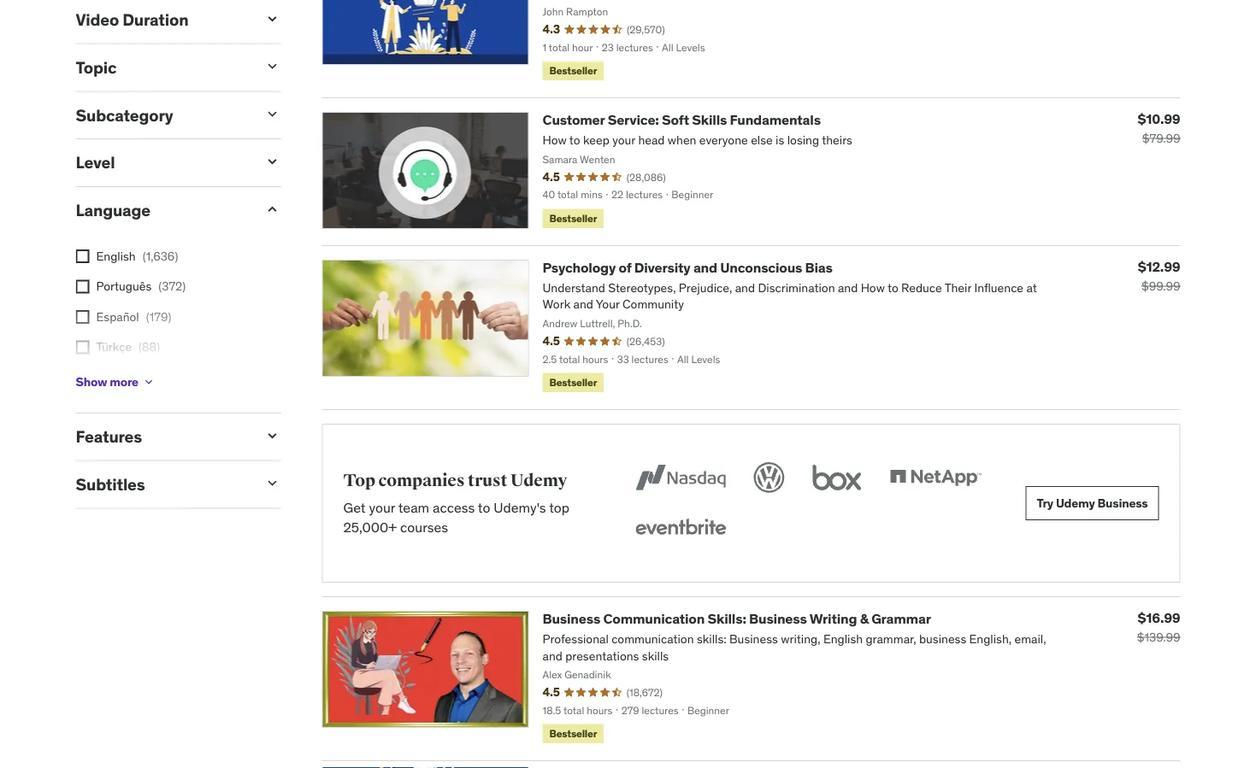 Task type: describe. For each thing, give the bounding box(es) containing it.
small image for topic
[[264, 58, 281, 75]]

show more button
[[76, 365, 156, 399]]

unconscious
[[720, 259, 802, 276]]

small image for subtitles
[[264, 475, 281, 492]]

soft
[[662, 111, 689, 129]]

subtitles button
[[76, 474, 250, 495]]

duration
[[122, 9, 189, 30]]

xsmall image for english
[[76, 250, 89, 263]]

0 horizontal spatial business
[[543, 611, 600, 628]]

xsmall image inside show more button
[[142, 375, 156, 389]]

box image
[[809, 459, 866, 497]]

video
[[76, 9, 119, 30]]

companies
[[378, 471, 465, 492]]

grammar
[[872, 611, 931, 628]]

level button
[[76, 152, 250, 173]]

psychology
[[543, 259, 616, 276]]

udemy's
[[494, 499, 546, 517]]

xsmall image for türkçe
[[76, 341, 89, 355]]

(88)
[[139, 340, 160, 355]]

english
[[96, 248, 136, 264]]

$12.99 $99.99
[[1138, 258, 1181, 294]]

xsmall image for português
[[76, 280, 89, 294]]

topic
[[76, 57, 116, 78]]

get
[[343, 499, 366, 517]]

$16.99 $139.99
[[1137, 609, 1181, 646]]

bias
[[805, 259, 833, 276]]

customer service: soft skills fundamentals
[[543, 111, 821, 129]]

(372)
[[158, 279, 186, 294]]

business communication skills: business writing & grammar
[[543, 611, 931, 628]]

volkswagen image
[[750, 459, 788, 497]]

skills:
[[708, 611, 746, 628]]

diversity
[[634, 259, 691, 276]]

$10.99
[[1138, 110, 1181, 128]]

skills
[[692, 111, 727, 129]]

(179)
[[146, 309, 171, 325]]

$10.99 $79.99
[[1138, 110, 1181, 146]]

show more
[[76, 374, 138, 389]]

try udemy business link
[[1026, 487, 1159, 521]]

to
[[478, 499, 490, 517]]

subcategory
[[76, 105, 173, 125]]

courses
[[400, 518, 448, 536]]

$12.99
[[1138, 258, 1181, 275]]

access
[[433, 499, 475, 517]]

subtitles
[[76, 474, 145, 495]]

español
[[96, 309, 139, 325]]

video duration
[[76, 9, 189, 30]]

português
[[96, 279, 152, 294]]

العربية
[[96, 370, 122, 385]]

customer
[[543, 111, 605, 129]]



Task type: vqa. For each thing, say whether or not it's contained in the screenshot.
The Popular
no



Task type: locate. For each thing, give the bounding box(es) containing it.
2 small image from the top
[[264, 427, 281, 445]]

xsmall image
[[76, 250, 89, 263], [76, 280, 89, 294]]

xsmall image left the português
[[76, 280, 89, 294]]

1 small image from the top
[[264, 106, 281, 123]]

xsmall image right more
[[142, 375, 156, 389]]

try
[[1037, 496, 1054, 511]]

psychology of diversity and unconscious bias link
[[543, 259, 833, 276]]

$99.99
[[1142, 279, 1181, 294]]

nasdaq image
[[632, 459, 730, 497]]

netapp image
[[886, 459, 985, 497]]

türkçe (88)
[[96, 340, 160, 355]]

português (372)
[[96, 279, 186, 294]]

1 small image from the top
[[264, 10, 281, 27]]

1 horizontal spatial business
[[749, 611, 807, 628]]

udemy up udemy's
[[511, 471, 567, 492]]

0 horizontal spatial udemy
[[511, 471, 567, 492]]

business right skills:
[[749, 611, 807, 628]]

business communication skills: business writing & grammar link
[[543, 611, 931, 628]]

fundamentals
[[730, 111, 821, 129]]

1 vertical spatial xsmall image
[[76, 341, 89, 355]]

udemy
[[511, 471, 567, 492], [1056, 496, 1095, 511]]

communication
[[603, 611, 705, 628]]

eventbrite image
[[632, 511, 730, 548]]

udemy inside top companies trust udemy get your team access to udemy's top 25,000+ courses
[[511, 471, 567, 492]]

language
[[76, 200, 150, 221]]

2 xsmall image from the top
[[76, 280, 89, 294]]

features button
[[76, 427, 250, 447]]

0 vertical spatial udemy
[[511, 471, 567, 492]]

small image for video duration
[[264, 10, 281, 27]]

1 vertical spatial small image
[[264, 427, 281, 445]]

top
[[343, 471, 375, 492]]

xsmall image for español
[[76, 310, 89, 324]]

language button
[[76, 200, 250, 221]]

xsmall image
[[76, 310, 89, 324], [76, 341, 89, 355], [142, 375, 156, 389]]

subcategory button
[[76, 105, 250, 125]]

of
[[619, 259, 632, 276]]

your
[[369, 499, 395, 517]]

small image for level
[[264, 153, 281, 170]]

features
[[76, 427, 142, 447]]

$79.99
[[1142, 131, 1181, 146]]

xsmall image left english
[[76, 250, 89, 263]]

$16.99
[[1138, 609, 1181, 627]]

small image for language
[[264, 201, 281, 218]]

1 vertical spatial udemy
[[1056, 496, 1095, 511]]

udemy right the try
[[1056, 496, 1095, 511]]

$139.99
[[1137, 630, 1181, 646]]

psychology of diversity and unconscious bias
[[543, 259, 833, 276]]

0 vertical spatial xsmall image
[[76, 250, 89, 263]]

more
[[110, 374, 138, 389]]

trust
[[468, 471, 507, 492]]

1 xsmall image from the top
[[76, 250, 89, 263]]

1 horizontal spatial udemy
[[1056, 496, 1095, 511]]

&
[[860, 611, 869, 628]]

business left communication
[[543, 611, 600, 628]]

0 vertical spatial xsmall image
[[76, 310, 89, 324]]

türkçe
[[96, 340, 132, 355]]

4 small image from the top
[[264, 201, 281, 218]]

small image for subcategory
[[264, 106, 281, 123]]

2 vertical spatial xsmall image
[[142, 375, 156, 389]]

3 small image from the top
[[264, 475, 281, 492]]

2 vertical spatial small image
[[264, 475, 281, 492]]

español (179)
[[96, 309, 171, 325]]

and
[[693, 259, 717, 276]]

1 vertical spatial xsmall image
[[76, 280, 89, 294]]

0 vertical spatial small image
[[264, 106, 281, 123]]

xsmall image left español
[[76, 310, 89, 324]]

top companies trust udemy get your team access to udemy's top 25,000+ courses
[[343, 471, 570, 536]]

english (1,636)
[[96, 248, 178, 264]]

small image
[[264, 10, 281, 27], [264, 58, 281, 75], [264, 153, 281, 170], [264, 201, 281, 218]]

video duration button
[[76, 9, 250, 30]]

2 horizontal spatial business
[[1098, 496, 1148, 511]]

customer service: soft skills fundamentals link
[[543, 111, 821, 129]]

try udemy business
[[1037, 496, 1148, 511]]

show
[[76, 374, 107, 389]]

3 small image from the top
[[264, 153, 281, 170]]

business right the try
[[1098, 496, 1148, 511]]

topic button
[[76, 57, 250, 78]]

business
[[1098, 496, 1148, 511], [543, 611, 600, 628], [749, 611, 807, 628]]

25,000+
[[343, 518, 397, 536]]

team
[[398, 499, 429, 517]]

xsmall image left türkçe
[[76, 341, 89, 355]]

top
[[549, 499, 570, 517]]

writing
[[810, 611, 857, 628]]

small image for features
[[264, 427, 281, 445]]

(1,636)
[[143, 248, 178, 264]]

small image
[[264, 106, 281, 123], [264, 427, 281, 445], [264, 475, 281, 492]]

level
[[76, 152, 115, 173]]

2 small image from the top
[[264, 58, 281, 75]]

service:
[[608, 111, 659, 129]]



